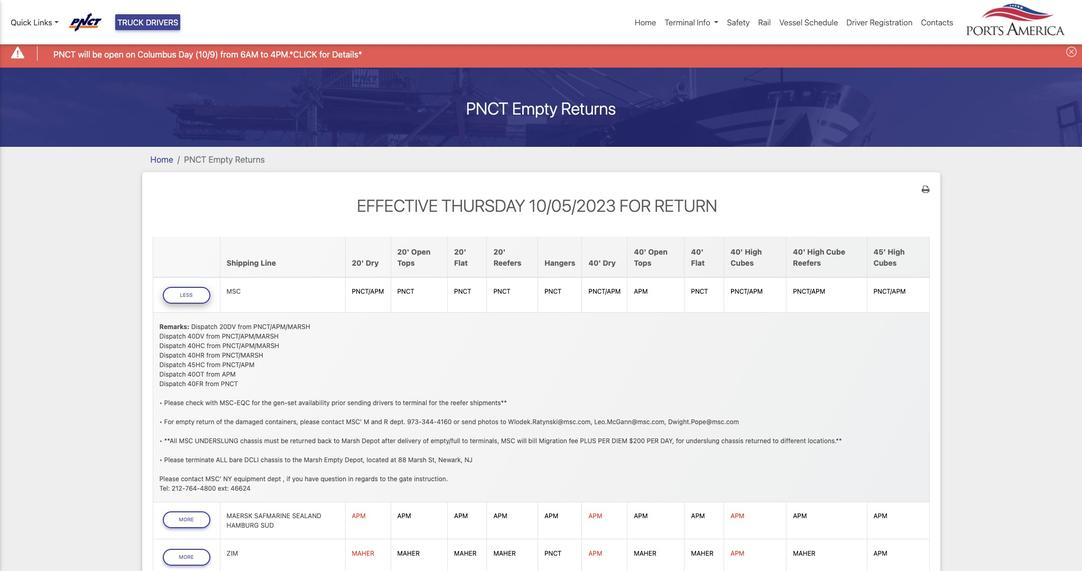 Task type: describe. For each thing, give the bounding box(es) containing it.
underslung
[[195, 437, 239, 445]]

cube
[[827, 247, 846, 256]]

2 maher from the left
[[398, 550, 420, 558]]

• for •  for empty return of the damaged containers, please contact msc' m and r dept. 973-344-4160 or send photos  to wlodek.ratynski@msc.com, leo.mcgann@msc.com, dwight.pope@msc.com
[[159, 418, 162, 426]]

1 horizontal spatial home
[[635, 17, 657, 27]]

more button for zim
[[163, 549, 210, 566]]

leo.mcgann@msc.com,
[[595, 418, 667, 426]]

2 horizontal spatial msc
[[501, 437, 516, 445]]

photos
[[478, 418, 499, 426]]

•  for empty return of the damaged containers, please contact msc' m and r dept. 973-344-4160 or send photos  to wlodek.ratynski@msc.com, leo.mcgann@msc.com, dwight.pope@msc.com
[[159, 418, 739, 426]]

quick links
[[11, 17, 52, 27]]

truck
[[117, 17, 144, 27]]

1 vertical spatial home link
[[150, 155, 173, 164]]

quick links link
[[11, 16, 59, 28]]

empty/full
[[431, 437, 461, 445]]

,
[[283, 475, 285, 483]]

be inside alert
[[92, 50, 102, 59]]

maersk
[[227, 513, 253, 521]]

40' for 40' high cube reefers
[[794, 247, 806, 256]]

locations.**
[[808, 437, 842, 445]]

chassis down must
[[261, 456, 283, 464]]

sealand
[[292, 513, 322, 521]]

1 horizontal spatial contact
[[322, 418, 344, 426]]

pnct will be open on columbus day (10/9) from 6am to 4pm.*click for details* alert
[[0, 39, 1083, 67]]

344-
[[422, 418, 437, 426]]

details*
[[332, 50, 362, 59]]

high for 45' high cubes
[[888, 247, 905, 256]]

• **all msc underslung chassis must be returned back to marsh depot after delivery of empty/full to terminals, msc will bill migration fee plus per diem $200 per day, for underslung chassis returned to different locations.**
[[159, 437, 842, 445]]

tel:
[[159, 485, 170, 493]]

to inside alert
[[261, 50, 268, 59]]

sending
[[348, 399, 371, 407]]

1 horizontal spatial msc
[[227, 288, 241, 296]]

will inside alert
[[78, 50, 90, 59]]

on
[[126, 50, 135, 59]]

terminal
[[403, 399, 427, 407]]

terminal info
[[665, 17, 711, 27]]

dcli
[[245, 456, 259, 464]]

vessel
[[780, 17, 803, 27]]

20' reefers
[[494, 247, 522, 267]]

question
[[321, 475, 347, 483]]

40fr
[[188, 380, 204, 388]]

20' for 20' flat
[[454, 247, 467, 256]]

newark,
[[439, 456, 463, 464]]

open for 40' open tops
[[649, 247, 668, 256]]

msc-
[[220, 399, 237, 407]]

6 maher from the left
[[692, 550, 714, 558]]

1 vertical spatial empty
[[209, 155, 233, 164]]

40hr
[[188, 352, 205, 359]]

different
[[781, 437, 807, 445]]

40' for 40' dry
[[589, 258, 601, 267]]

0 vertical spatial returns
[[561, 98, 616, 118]]

set
[[288, 399, 297, 407]]

reefer
[[451, 399, 469, 407]]

vessel schedule
[[780, 17, 839, 27]]

print image
[[922, 185, 930, 193]]

rail link
[[754, 12, 776, 33]]

1 horizontal spatial msc'
[[346, 418, 362, 426]]

2 horizontal spatial marsh
[[408, 456, 427, 464]]

45'
[[874, 247, 886, 256]]

from right 40dv
[[206, 333, 220, 340]]

effective
[[357, 196, 438, 216]]

eqc
[[237, 399, 250, 407]]

• for • **all msc underslung chassis must be returned back to marsh depot after delivery of empty/full to terminals, msc will bill migration fee plus per diem $200 per day, for underslung chassis returned to different locations.**
[[159, 437, 162, 445]]

after
[[382, 437, 396, 445]]

truck drivers link
[[115, 14, 181, 30]]

have
[[305, 475, 319, 483]]

40' for 40' flat
[[692, 247, 704, 256]]

contacts link
[[917, 12, 958, 33]]

driver
[[847, 17, 868, 27]]

more button for maersk safmarine sealand hamburg sud
[[163, 512, 210, 529]]

from right 20dv
[[238, 323, 252, 331]]

close image
[[1067, 47, 1078, 57]]

1 horizontal spatial be
[[281, 437, 288, 445]]

flat for 20' flat
[[454, 258, 468, 267]]

high for 40' high cubes
[[745, 247, 762, 256]]

to left different
[[773, 437, 779, 445]]

40' high cubes
[[731, 247, 762, 267]]

truck drivers
[[117, 17, 178, 27]]

containers,
[[265, 418, 299, 426]]

pnct/apm down the 40' high cube reefers at the top of the page
[[794, 288, 826, 296]]

from right 40hr
[[206, 352, 220, 359]]

sud
[[261, 522, 274, 530]]

fee
[[569, 437, 579, 445]]

for right eqc
[[252, 399, 260, 407]]

tops for 40'
[[634, 258, 652, 267]]

1 vertical spatial pnct/apm/marsh
[[222, 333, 279, 340]]

r
[[384, 418, 388, 426]]

columbus
[[138, 50, 176, 59]]

depot,
[[345, 456, 365, 464]]

20' open tops
[[398, 247, 431, 267]]

for inside alert
[[320, 50, 330, 59]]

to inside please contact msc' ny equipment dept , if you have question in regards to the gate instruction. tel: 212-764-4800 ext: 46624
[[380, 475, 386, 483]]

contacts
[[922, 17, 954, 27]]

more for zim
[[179, 555, 194, 560]]

bare
[[229, 456, 243, 464]]

chassis right underslung
[[722, 437, 744, 445]]

6am
[[241, 50, 259, 59]]

40dv
[[188, 333, 205, 340]]

3 maher from the left
[[454, 550, 477, 558]]

20' for 20' reefers
[[494, 247, 506, 256]]

$200
[[630, 437, 645, 445]]

pnct/apm inside remarks: dispatch 20dv from pnct/apm/marsh dispatch 40dv from pnct/apm/marsh dispatch 40hc from pnct/apm/marsh dispatch 40hr from pnct/marsh dispatch 45hc from pnct/apm dispatch 40ot from apm dispatch 40fr from pnct
[[222, 361, 255, 369]]

check
[[186, 399, 204, 407]]

20' dry
[[352, 258, 379, 267]]

40' for 40' high cubes
[[731, 247, 744, 256]]

high for 40' high cube reefers
[[808, 247, 825, 256]]

ext:
[[218, 485, 229, 493]]

dept.
[[390, 418, 406, 426]]

2 horizontal spatial empty
[[512, 98, 558, 118]]

availability
[[299, 399, 330, 407]]

**all
[[164, 437, 177, 445]]

1 returned from the left
[[290, 437, 316, 445]]

registration
[[870, 17, 913, 27]]

45' high cubes
[[874, 247, 905, 267]]

2 per from the left
[[647, 437, 659, 445]]

• for • please terminate all bare dcli chassis to the marsh empty depot, located at 88 marsh st, newark, nj
[[159, 456, 162, 464]]

0 vertical spatial of
[[216, 418, 222, 426]]

from right the 45hc
[[207, 361, 221, 369]]

20' for 20' dry
[[352, 258, 364, 267]]

40' dry
[[589, 258, 616, 267]]

at
[[391, 456, 397, 464]]

764-
[[185, 485, 200, 493]]

dry for 40' dry
[[603, 258, 616, 267]]

for
[[620, 196, 651, 216]]

contact inside please contact msc' ny equipment dept , if you have question in regards to the gate instruction. tel: 212-764-4800 ext: 46624
[[181, 475, 204, 483]]

drivers
[[373, 399, 394, 407]]

diem
[[612, 437, 628, 445]]

zim
[[227, 550, 238, 558]]

please
[[300, 418, 320, 426]]



Task type: vqa. For each thing, say whether or not it's contained in the screenshot.


Task type: locate. For each thing, give the bounding box(es) containing it.
pnct empty returns
[[466, 98, 616, 118], [184, 155, 265, 164]]

1 horizontal spatial high
[[808, 247, 825, 256]]

40' inside 40' high cubes
[[731, 247, 744, 256]]

0 vertical spatial please
[[164, 399, 184, 407]]

cubes for 45'
[[874, 258, 897, 267]]

from right the 40hc
[[207, 342, 221, 350]]

returned
[[290, 437, 316, 445], [746, 437, 771, 445]]

per left day,
[[647, 437, 659, 445]]

tops right 20' dry
[[398, 258, 415, 267]]

0 horizontal spatial high
[[745, 247, 762, 256]]

contact
[[322, 418, 344, 426], [181, 475, 204, 483]]

1 horizontal spatial dry
[[603, 258, 616, 267]]

more down 764-
[[179, 517, 194, 523]]

0 horizontal spatial marsh
[[304, 456, 323, 464]]

0 vertical spatial will
[[78, 50, 90, 59]]

2 more from the top
[[179, 555, 194, 560]]

7 maher from the left
[[794, 550, 816, 558]]

pnct
[[54, 50, 76, 59], [466, 98, 509, 118], [184, 155, 206, 164], [398, 288, 415, 296], [454, 288, 472, 296], [494, 288, 511, 296], [545, 288, 562, 296], [692, 288, 709, 296], [221, 380, 238, 388], [545, 550, 562, 558]]

dry for 20' dry
[[366, 258, 379, 267]]

40' flat
[[692, 247, 705, 267]]

0 horizontal spatial msc
[[179, 437, 193, 445]]

the left the gate
[[388, 475, 398, 483]]

depot
[[362, 437, 380, 445]]

40' open tops
[[634, 247, 668, 267]]

marsh right 88
[[408, 456, 427, 464]]

20' flat
[[454, 247, 468, 267]]

the up you
[[293, 456, 302, 464]]

to right back
[[334, 437, 340, 445]]

be
[[92, 50, 102, 59], [281, 437, 288, 445]]

pnct/marsh
[[222, 352, 263, 359]]

chassis
[[240, 437, 263, 445], [722, 437, 744, 445], [261, 456, 283, 464]]

1 vertical spatial more
[[179, 555, 194, 560]]

hamburg
[[227, 522, 259, 530]]

1 horizontal spatial pnct empty returns
[[466, 98, 616, 118]]

from inside alert
[[221, 50, 238, 59]]

1 cubes from the left
[[731, 258, 754, 267]]

day
[[179, 50, 193, 59]]

0 horizontal spatial home
[[150, 155, 173, 164]]

msc' up the 4800
[[206, 475, 222, 483]]

2 dry from the left
[[603, 258, 616, 267]]

more button left zim
[[163, 549, 210, 566]]

or
[[454, 418, 460, 426]]

20' inside 20' reefers
[[494, 247, 506, 256]]

marsh up depot,
[[342, 437, 360, 445]]

shipping
[[227, 258, 259, 267]]

damaged
[[236, 418, 263, 426]]

40' inside the 40' high cube reefers
[[794, 247, 806, 256]]

marsh up have
[[304, 456, 323, 464]]

1 vertical spatial msc'
[[206, 475, 222, 483]]

2 returned from the left
[[746, 437, 771, 445]]

dry left 20' open tops
[[366, 258, 379, 267]]

contact up 764-
[[181, 475, 204, 483]]

0 vertical spatial pnct empty returns
[[466, 98, 616, 118]]

from right 40fr
[[205, 380, 219, 388]]

2 reefers from the left
[[794, 258, 822, 267]]

46624
[[231, 485, 251, 493]]

1 vertical spatial home
[[150, 155, 173, 164]]

pnct/apm down the pnct/marsh
[[222, 361, 255, 369]]

40' for 40' open tops
[[634, 247, 647, 256]]

40' right 40' flat
[[731, 247, 744, 256]]

(10/9)
[[196, 50, 218, 59]]

0 horizontal spatial returns
[[235, 155, 265, 164]]

2 tops from the left
[[634, 258, 652, 267]]

be left open
[[92, 50, 102, 59]]

from left '6am'
[[221, 50, 238, 59]]

please up for
[[164, 399, 184, 407]]

1 vertical spatial be
[[281, 437, 288, 445]]

973-
[[407, 418, 422, 426]]

open left 20' flat
[[411, 247, 431, 256]]

1 open from the left
[[411, 247, 431, 256]]

will left open
[[78, 50, 90, 59]]

40' left cube
[[794, 247, 806, 256]]

1 horizontal spatial marsh
[[342, 437, 360, 445]]

4160
[[437, 418, 452, 426]]

remarks:
[[159, 323, 190, 331]]

located
[[367, 456, 389, 464]]

from
[[221, 50, 238, 59], [238, 323, 252, 331], [206, 333, 220, 340], [207, 342, 221, 350], [206, 352, 220, 359], [207, 361, 221, 369], [206, 371, 220, 379], [205, 380, 219, 388]]

0 vertical spatial pnct/apm/marsh
[[254, 323, 310, 331]]

1 horizontal spatial tops
[[634, 258, 652, 267]]

flat for 40' flat
[[692, 258, 705, 267]]

40' right 40' open tops
[[692, 247, 704, 256]]

1 vertical spatial please
[[164, 456, 184, 464]]

home link
[[631, 12, 661, 33], [150, 155, 173, 164]]

please down **all
[[164, 456, 184, 464]]

0 horizontal spatial msc'
[[206, 475, 222, 483]]

2 vertical spatial please
[[159, 475, 179, 483]]

45hc
[[188, 361, 205, 369]]

more for maersk safmarine sealand hamburg sud
[[179, 517, 194, 523]]

less button
[[163, 287, 210, 304]]

empty
[[176, 418, 195, 426]]

be right must
[[281, 437, 288, 445]]

rail
[[759, 17, 771, 27]]

2 high from the left
[[808, 247, 825, 256]]

pnct/apm down 45' high cubes
[[874, 288, 906, 296]]

1 vertical spatial of
[[423, 437, 429, 445]]

flat left 20' reefers
[[454, 258, 468, 267]]

hangers
[[545, 258, 576, 267]]

of right the return in the bottom of the page
[[216, 418, 222, 426]]

reefers
[[494, 258, 522, 267], [794, 258, 822, 267]]

1 • from the top
[[159, 399, 162, 407]]

1 horizontal spatial reefers
[[794, 258, 822, 267]]

0 vertical spatial msc'
[[346, 418, 362, 426]]

high inside the 40' high cube reefers
[[808, 247, 825, 256]]

schedule
[[805, 17, 839, 27]]

2 vertical spatial pnct/apm/marsh
[[222, 342, 279, 350]]

the left gen-
[[262, 399, 272, 407]]

ny
[[223, 475, 232, 483]]

1 dry from the left
[[366, 258, 379, 267]]

0 horizontal spatial open
[[411, 247, 431, 256]]

1 horizontal spatial empty
[[324, 456, 343, 464]]

•
[[159, 399, 162, 407], [159, 418, 162, 426], [159, 437, 162, 445], [159, 456, 162, 464]]

1 tops from the left
[[398, 258, 415, 267]]

back
[[318, 437, 332, 445]]

tops inside 40' open tops
[[634, 258, 652, 267]]

1 more button from the top
[[163, 512, 210, 529]]

cubes inside 40' high cubes
[[731, 258, 754, 267]]

st,
[[429, 456, 437, 464]]

per left the diem
[[598, 437, 610, 445]]

terminate
[[186, 456, 214, 464]]

chassis up dcli
[[240, 437, 263, 445]]

0 horizontal spatial cubes
[[731, 258, 754, 267]]

cubes right 40' flat
[[731, 258, 754, 267]]

to right regards at the bottom left of the page
[[380, 475, 386, 483]]

2 • from the top
[[159, 418, 162, 426]]

pnct/apm down 40' dry in the right top of the page
[[589, 288, 621, 296]]

quick
[[11, 17, 31, 27]]

the inside please contact msc' ny equipment dept , if you have question in regards to the gate instruction. tel: 212-764-4800 ext: 46624
[[388, 475, 398, 483]]

tops right 40' dry in the right top of the page
[[634, 258, 652, 267]]

5 maher from the left
[[634, 550, 657, 558]]

40' right hangers
[[589, 258, 601, 267]]

msc' inside please contact msc' ny equipment dept , if you have question in regards to the gate instruction. tel: 212-764-4800 ext: 46624
[[206, 475, 222, 483]]

1 high from the left
[[745, 247, 762, 256]]

0 vertical spatial contact
[[322, 418, 344, 426]]

for right terminal
[[429, 399, 438, 407]]

0 vertical spatial more button
[[163, 512, 210, 529]]

1 maher from the left
[[352, 550, 374, 558]]

20' inside 20' flat
[[454, 247, 467, 256]]

• please check with msc-eqc for the gen-set availability prior sending drivers to terminal for the reefer shipments**
[[159, 399, 507, 407]]

1 horizontal spatial of
[[423, 437, 429, 445]]

open inside 40' open tops
[[649, 247, 668, 256]]

pnct will be open on columbus day (10/9) from 6am to 4pm.*click for details*
[[54, 50, 362, 59]]

underslung
[[686, 437, 720, 445]]

please up tel:
[[159, 475, 179, 483]]

with
[[205, 399, 218, 407]]

more button down 764-
[[163, 512, 210, 529]]

1 more from the top
[[179, 517, 194, 523]]

open inside 20' open tops
[[411, 247, 431, 256]]

1 vertical spatial will
[[517, 437, 527, 445]]

40' inside 40' open tops
[[634, 247, 647, 256]]

in
[[348, 475, 354, 483]]

returned down please
[[290, 437, 316, 445]]

0 horizontal spatial home link
[[150, 155, 173, 164]]

20' for 20' open tops
[[398, 247, 410, 256]]

40'
[[634, 247, 647, 256], [692, 247, 704, 256], [731, 247, 744, 256], [794, 247, 806, 256], [589, 258, 601, 267]]

open left 40' flat
[[649, 247, 668, 256]]

0 horizontal spatial will
[[78, 50, 90, 59]]

dry
[[366, 258, 379, 267], [603, 258, 616, 267]]

tops for 20'
[[398, 258, 415, 267]]

• left **all
[[159, 437, 162, 445]]

flat right 40' open tops
[[692, 258, 705, 267]]

will left bill
[[517, 437, 527, 445]]

20' inside 20' open tops
[[398, 247, 410, 256]]

0 vertical spatial more
[[179, 517, 194, 523]]

• left for
[[159, 418, 162, 426]]

212-
[[172, 485, 185, 493]]

0 horizontal spatial empty
[[209, 155, 233, 164]]

4800
[[200, 485, 216, 493]]

0 horizontal spatial tops
[[398, 258, 415, 267]]

1 horizontal spatial open
[[649, 247, 668, 256]]

pnct inside remarks: dispatch 20dv from pnct/apm/marsh dispatch 40dv from pnct/apm/marsh dispatch 40hc from pnct/apm/marsh dispatch 40hr from pnct/marsh dispatch 45hc from pnct/apm dispatch 40ot from apm dispatch 40fr from pnct
[[221, 380, 238, 388]]

to right the drivers
[[395, 399, 401, 407]]

for left details*
[[320, 50, 330, 59]]

bill
[[529, 437, 537, 445]]

0 vertical spatial home link
[[631, 12, 661, 33]]

line
[[261, 258, 276, 267]]

2 cubes from the left
[[874, 258, 897, 267]]

per
[[598, 437, 610, 445], [647, 437, 659, 445]]

info
[[697, 17, 711, 27]]

of right delivery
[[423, 437, 429, 445]]

msc right terminals,
[[501, 437, 516, 445]]

safety link
[[723, 12, 754, 33]]

msc
[[227, 288, 241, 296], [179, 437, 193, 445], [501, 437, 516, 445]]

msc down the shipping
[[227, 288, 241, 296]]

more left zim
[[179, 555, 194, 560]]

0 horizontal spatial returned
[[290, 437, 316, 445]]

msc' left m
[[346, 418, 362, 426]]

prior
[[332, 399, 346, 407]]

to right '6am'
[[261, 50, 268, 59]]

40' down for
[[634, 247, 647, 256]]

2 flat from the left
[[692, 258, 705, 267]]

0 vertical spatial home
[[635, 17, 657, 27]]

3 • from the top
[[159, 437, 162, 445]]

dept
[[268, 475, 281, 483]]

4pm.*click
[[271, 50, 317, 59]]

cubes inside 45' high cubes
[[874, 258, 897, 267]]

dry left 40' open tops
[[603, 258, 616, 267]]

1 horizontal spatial returned
[[746, 437, 771, 445]]

open
[[411, 247, 431, 256], [649, 247, 668, 256]]

1 vertical spatial contact
[[181, 475, 204, 483]]

please for terminate
[[164, 456, 184, 464]]

0 vertical spatial be
[[92, 50, 102, 59]]

1 vertical spatial returns
[[235, 155, 265, 164]]

for
[[164, 418, 174, 426]]

shipping line
[[227, 258, 276, 267]]

0 horizontal spatial dry
[[366, 258, 379, 267]]

1 horizontal spatial home link
[[631, 12, 661, 33]]

to up nj
[[462, 437, 468, 445]]

0 horizontal spatial reefers
[[494, 258, 522, 267]]

cubes down "45'"
[[874, 258, 897, 267]]

cubes for 40'
[[731, 258, 754, 267]]

tops inside 20' open tops
[[398, 258, 415, 267]]

1 vertical spatial more button
[[163, 549, 210, 566]]

2 more button from the top
[[163, 549, 210, 566]]

0 horizontal spatial pnct empty returns
[[184, 155, 265, 164]]

pnct/apm down 40' high cubes
[[731, 288, 763, 296]]

3 high from the left
[[888, 247, 905, 256]]

the down "msc-"
[[224, 418, 234, 426]]

delivery
[[398, 437, 421, 445]]

from right 40ot
[[206, 371, 220, 379]]

pnct/apm down 20' dry
[[352, 288, 384, 296]]

40ot
[[188, 371, 205, 379]]

4 • from the top
[[159, 456, 162, 464]]

msc right **all
[[179, 437, 193, 445]]

40hc
[[188, 342, 205, 350]]

1 horizontal spatial flat
[[692, 258, 705, 267]]

to right photos
[[501, 418, 507, 426]]

• up tel:
[[159, 456, 162, 464]]

high inside 45' high cubes
[[888, 247, 905, 256]]

2 open from the left
[[649, 247, 668, 256]]

2 horizontal spatial high
[[888, 247, 905, 256]]

0 vertical spatial empty
[[512, 98, 558, 118]]

to up if
[[285, 456, 291, 464]]

dwight.pope@msc.com
[[669, 418, 739, 426]]

1 vertical spatial pnct empty returns
[[184, 155, 265, 164]]

m
[[364, 418, 370, 426]]

0 horizontal spatial flat
[[454, 258, 468, 267]]

pnct inside alert
[[54, 50, 76, 59]]

0 horizontal spatial contact
[[181, 475, 204, 483]]

0 horizontal spatial of
[[216, 418, 222, 426]]

thursday
[[442, 196, 526, 216]]

return
[[196, 418, 215, 426]]

• left the check on the bottom of page
[[159, 399, 162, 407]]

reefers inside the 40' high cube reefers
[[794, 258, 822, 267]]

contact down • please check with msc-eqc for the gen-set availability prior sending drivers to terminal for the reefer shipments**
[[322, 418, 344, 426]]

1 flat from the left
[[454, 258, 468, 267]]

msc'
[[346, 418, 362, 426], [206, 475, 222, 483]]

apm inside remarks: dispatch 20dv from pnct/apm/marsh dispatch 40dv from pnct/apm/marsh dispatch 40hc from pnct/apm/marsh dispatch 40hr from pnct/marsh dispatch 45hc from pnct/apm dispatch 40ot from apm dispatch 40fr from pnct
[[222, 371, 236, 379]]

open
[[104, 50, 124, 59]]

maersk safmarine sealand hamburg sud
[[227, 513, 322, 530]]

gen-
[[273, 399, 288, 407]]

remarks: dispatch 20dv from pnct/apm/marsh dispatch 40dv from pnct/apm/marsh dispatch 40hc from pnct/apm/marsh dispatch 40hr from pnct/marsh dispatch 45hc from pnct/apm dispatch 40ot from apm dispatch 40fr from pnct
[[159, 323, 310, 388]]

• please terminate all bare dcli chassis to the marsh empty depot, located at 88 marsh st, newark, nj
[[159, 456, 473, 464]]

maher
[[352, 550, 374, 558], [398, 550, 420, 558], [454, 550, 477, 558], [494, 550, 516, 558], [634, 550, 657, 558], [692, 550, 714, 558], [794, 550, 816, 558]]

the left the reefer
[[439, 399, 449, 407]]

open for 20' open tops
[[411, 247, 431, 256]]

1 horizontal spatial returns
[[561, 98, 616, 118]]

1 horizontal spatial per
[[647, 437, 659, 445]]

4 maher from the left
[[494, 550, 516, 558]]

for
[[320, 50, 330, 59], [252, 399, 260, 407], [429, 399, 438, 407], [676, 437, 685, 445]]

2 vertical spatial empty
[[324, 456, 343, 464]]

1 horizontal spatial cubes
[[874, 258, 897, 267]]

1 per from the left
[[598, 437, 610, 445]]

for right day,
[[676, 437, 685, 445]]

1 horizontal spatial will
[[517, 437, 527, 445]]

40' inside 40' flat
[[692, 247, 704, 256]]

high
[[745, 247, 762, 256], [808, 247, 825, 256], [888, 247, 905, 256]]

0 horizontal spatial be
[[92, 50, 102, 59]]

please for check
[[164, 399, 184, 407]]

high inside 40' high cubes
[[745, 247, 762, 256]]

returned left different
[[746, 437, 771, 445]]

• for • please check with msc-eqc for the gen-set availability prior sending drivers to terminal for the reefer shipments**
[[159, 399, 162, 407]]

return
[[655, 196, 718, 216]]

please inside please contact msc' ny equipment dept , if you have question in regards to the gate instruction. tel: 212-764-4800 ext: 46624
[[159, 475, 179, 483]]

driver registration
[[847, 17, 913, 27]]

0 horizontal spatial per
[[598, 437, 610, 445]]

1 reefers from the left
[[494, 258, 522, 267]]

drivers
[[146, 17, 178, 27]]



